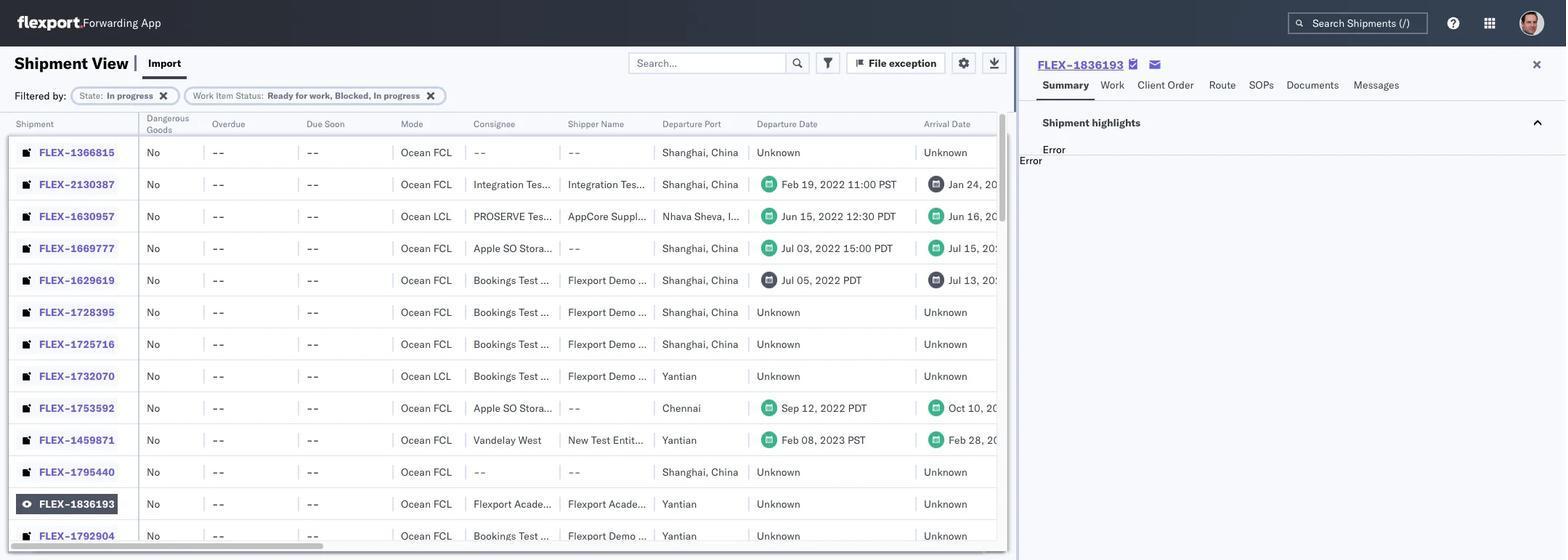 Task type: describe. For each thing, give the bounding box(es) containing it.
test for flex-1630957
[[528, 210, 547, 223]]

2022 for 16,
[[986, 210, 1011, 223]]

consignee for flex-1629619
[[541, 274, 590, 287]]

consignee for flex-1732070
[[541, 370, 590, 383]]

china for flex-1728395
[[712, 306, 739, 319]]

2022 for 03,
[[816, 242, 841, 255]]

pst down sep 12, 2022 pdt
[[848, 434, 866, 447]]

china for flex-1725716
[[712, 338, 739, 351]]

shanghai, for flex-1366815
[[663, 146, 709, 159]]

feb for feb 19, 2022 11:00 pst
[[782, 178, 799, 191]]

fcl for flex-1629619
[[434, 274, 452, 287]]

1669777
[[71, 242, 115, 255]]

fcl for flex-1753592
[[434, 402, 452, 415]]

flexport demo shipper co. for 1732070
[[568, 370, 691, 383]]

dangerous goods button
[[140, 110, 200, 136]]

storage for chennai
[[520, 402, 555, 415]]

2 progress from the left
[[384, 90, 420, 101]]

pst right 20:30
[[1044, 178, 1062, 191]]

forwarding
[[83, 16, 138, 30]]

client order button
[[1132, 72, 1204, 100]]

demo for 1728395
[[609, 306, 636, 319]]

lcl for bookings
[[434, 370, 451, 383]]

messages button
[[1349, 72, 1408, 100]]

feb 28, 2023 pst
[[949, 434, 1033, 447]]

flex- for flex-1669777 button
[[39, 242, 71, 255]]

flex-1725716 button
[[16, 334, 118, 354]]

ocean for 1629619
[[401, 274, 431, 287]]

proserve test account
[[474, 210, 588, 223]]

bookings for flex-1792904
[[474, 529, 516, 543]]

china for flex-2130387
[[712, 178, 739, 191]]

sep
[[782, 402, 800, 415]]

16,
[[967, 210, 983, 223]]

arrival
[[924, 118, 950, 129]]

shipper name button
[[561, 116, 641, 130]]

client
[[1138, 78, 1166, 92]]

so for shanghai, china
[[503, 242, 517, 255]]

consignee inside button
[[474, 118, 516, 129]]

1 progress from the left
[[117, 90, 153, 101]]

file exception
[[869, 56, 937, 69]]

india
[[728, 210, 751, 223]]

ocean fcl for flex-1669777
[[401, 242, 452, 255]]

overdue
[[212, 118, 245, 129]]

20:30
[[1013, 178, 1042, 191]]

jun for jun 15, 2022 12:30 pdt
[[782, 210, 798, 223]]

bookings for flex-1629619
[[474, 274, 516, 287]]

flex-1629619 button
[[16, 270, 118, 290]]

state : in progress
[[80, 90, 153, 101]]

summary button
[[1037, 72, 1095, 100]]

date for arrival date
[[952, 118, 971, 129]]

13,
[[964, 274, 980, 287]]

flex-1792904 button
[[16, 526, 118, 546]]

1459871
[[71, 434, 115, 447]]

jun for jun 16, 2022 pdt
[[949, 210, 965, 223]]

app
[[141, 16, 161, 30]]

pdt for oct 10, 2022 pdt
[[1015, 402, 1033, 415]]

view
[[92, 53, 129, 73]]

arrival date
[[924, 118, 971, 129]]

demo for 1725716
[[609, 338, 636, 351]]

ltd
[[646, 210, 661, 223]]

messages
[[1354, 78, 1400, 92]]

bookings test consignee for flex-1792904
[[474, 529, 590, 543]]

no for flex-1753592
[[147, 402, 160, 415]]

ocean for 2130387
[[401, 178, 431, 191]]

flex-1795440
[[39, 465, 115, 479]]

ocean for 1725716
[[401, 338, 431, 351]]

1 horizontal spatial error
[[1043, 143, 1066, 156]]

mode button
[[394, 116, 452, 130]]

yantian for flex-1792904
[[663, 529, 697, 543]]

flex-1366815
[[39, 146, 115, 159]]

apple so storage (do not use) for chennai
[[474, 402, 630, 415]]

highlights
[[1092, 116, 1141, 129]]

feb 19, 2022 11:00 pst
[[782, 178, 897, 191]]

ocean lcl for bookings test consignee
[[401, 370, 451, 383]]

flex-1630957
[[39, 210, 115, 223]]

flexport for 1732070
[[568, 370, 606, 383]]

sheva,
[[695, 210, 726, 223]]

no for flex-1629619
[[147, 274, 160, 287]]

west
[[518, 434, 542, 447]]

ready
[[268, 90, 293, 101]]

pdt right '12:30'
[[878, 210, 896, 223]]

fcl for flex-1795440
[[434, 465, 452, 479]]

mode
[[401, 118, 424, 129]]

china for flex-1669777
[[712, 242, 739, 255]]

24,
[[967, 178, 983, 191]]

bookings for flex-1732070
[[474, 370, 516, 383]]

1725716
[[71, 338, 115, 351]]

port
[[705, 118, 721, 129]]

flex-1459871 button
[[16, 430, 118, 450]]

ocean for 1366815
[[401, 146, 431, 159]]

new
[[568, 434, 589, 447]]

1795440
[[71, 465, 115, 479]]

05,
[[797, 274, 813, 287]]

flex-1669777
[[39, 242, 115, 255]]

flex-1732070 button
[[16, 366, 118, 386]]

shipper for flex-1725716
[[639, 338, 674, 351]]

appcore
[[568, 210, 609, 223]]

flex-1795440 button
[[16, 462, 118, 482]]

demo for 1629619
[[609, 274, 636, 287]]

Search... text field
[[629, 52, 787, 74]]

no for flex-1728395
[[147, 306, 160, 319]]

departure port button
[[656, 116, 735, 130]]

1 in from the left
[[107, 90, 115, 101]]

flex-1728395 button
[[16, 302, 118, 322]]

no for flex-1669777
[[147, 242, 160, 255]]

nhava
[[663, 210, 692, 223]]

shipper inside button
[[568, 118, 599, 129]]

shipper for flex-1732070
[[639, 370, 674, 383]]

shipper for flex-1629619
[[639, 274, 674, 287]]

resize handle column header for dangerous goods
[[188, 113, 205, 560]]

jun 15, 2022 12:30 pdt
[[782, 210, 896, 223]]

ocean fcl for flex-2130387
[[401, 178, 452, 191]]

not for shanghai, china
[[581, 242, 602, 255]]

shanghai, china for flex-1725716
[[663, 338, 739, 351]]

jan 24, 2023 20:30 pst
[[949, 178, 1062, 191]]

2022 for 12,
[[821, 402, 846, 415]]

flex-1836193 inside button
[[39, 497, 115, 511]]

yantian for flex-1459871
[[663, 434, 697, 447]]

fcl for flex-1728395
[[434, 306, 452, 319]]

import button
[[142, 47, 187, 79]]

1732070
[[71, 370, 115, 383]]

academy for (us)
[[515, 497, 557, 511]]

ocean for 1836193
[[401, 497, 431, 511]]

jul 03, 2022 15:00 pdt
[[782, 242, 893, 255]]

flexport academy (sz) ltd.
[[568, 497, 699, 511]]

inc.
[[588, 497, 606, 511]]

08,
[[802, 434, 818, 447]]

flexport for 1792904
[[568, 529, 606, 543]]

fcl for flex-1669777
[[434, 242, 452, 255]]

co. for 1728395
[[677, 306, 691, 319]]

flex- for flex-1629619 button
[[39, 274, 71, 287]]

consignee button
[[467, 116, 547, 130]]

departure port
[[663, 118, 721, 129]]

work,
[[310, 90, 333, 101]]

due soon
[[307, 118, 345, 129]]

supply
[[612, 210, 643, 223]]

shipment for shipment view
[[15, 53, 88, 73]]

flex- for flex-1732070 button
[[39, 370, 71, 383]]

ocean fcl for flex-1629619
[[401, 274, 452, 287]]

0 vertical spatial flex-1836193
[[1038, 57, 1124, 72]]

flex-1366815 button
[[16, 142, 118, 162]]

test for flex-1792904
[[519, 529, 538, 543]]

china for flex-1795440
[[712, 465, 739, 479]]

no for flex-1732070
[[147, 370, 160, 383]]

sops
[[1250, 78, 1275, 92]]

work for work
[[1101, 78, 1125, 92]]

entity
[[613, 434, 640, 447]]

2023 for 15,
[[983, 242, 1008, 255]]

shanghai, for flex-1795440
[[663, 465, 709, 479]]

flex-1728395
[[39, 306, 115, 319]]

exception
[[890, 56, 937, 69]]

soon
[[325, 118, 345, 129]]

flex-2130387
[[39, 178, 115, 191]]

jul 15, 2023 pdt
[[949, 242, 1029, 255]]

work for work item status : ready for work, blocked, in progress
[[193, 90, 214, 101]]

bookings test consignee for flex-1629619
[[474, 274, 590, 287]]

no for flex-1795440
[[147, 465, 160, 479]]

fcl for flex-1836193
[[434, 497, 452, 511]]

by:
[[53, 89, 67, 102]]



Task type: vqa. For each thing, say whether or not it's contained in the screenshot.
'snoozed : no'
no



Task type: locate. For each thing, give the bounding box(es) containing it.
6 resize handle column header from the left
[[544, 113, 561, 560]]

shipper name
[[568, 118, 624, 129]]

1 horizontal spatial 1836193
[[1074, 57, 1124, 72]]

client order
[[1138, 78, 1194, 92]]

5 resize handle column header from the left
[[449, 113, 467, 560]]

ocean fcl for flex-1728395
[[401, 306, 452, 319]]

work item status : ready for work, blocked, in progress
[[193, 90, 420, 101]]

2022 right 12,
[[821, 402, 846, 415]]

0 horizontal spatial progress
[[117, 90, 153, 101]]

not down appcore
[[581, 242, 602, 255]]

lcl
[[434, 210, 451, 223], [434, 370, 451, 383]]

use)
[[604, 242, 630, 255], [604, 402, 630, 415]]

work button
[[1095, 72, 1132, 100]]

china for flex-1366815
[[712, 146, 739, 159]]

2 ocean from the top
[[401, 178, 431, 191]]

6 shanghai, from the top
[[663, 338, 709, 351]]

storage
[[520, 242, 555, 255], [520, 402, 555, 415]]

goods
[[147, 124, 172, 135]]

7 ocean fcl from the top
[[401, 402, 452, 415]]

2 yantian from the top
[[663, 434, 697, 447]]

test for flex-1728395
[[519, 306, 538, 319]]

2 shanghai, from the top
[[663, 178, 709, 191]]

shanghai,
[[663, 146, 709, 159], [663, 178, 709, 191], [663, 242, 709, 255], [663, 274, 709, 287], [663, 306, 709, 319], [663, 338, 709, 351], [663, 465, 709, 479]]

file
[[869, 56, 887, 69]]

flex- up "flex-1728395" button
[[39, 274, 71, 287]]

1 storage from the top
[[520, 242, 555, 255]]

1 fcl from the top
[[434, 146, 452, 159]]

shipment inside button
[[1043, 116, 1090, 129]]

flexport. image
[[17, 16, 83, 31]]

2023 for 08,
[[820, 434, 846, 447]]

7 no from the top
[[147, 338, 160, 351]]

2022 for 05,
[[816, 274, 841, 287]]

1 vertical spatial 1836193
[[71, 497, 115, 511]]

new test entity 2
[[568, 434, 649, 447]]

in right state
[[107, 90, 115, 101]]

flex- up flex-1732070 button
[[39, 338, 71, 351]]

2 departure from the left
[[757, 118, 797, 129]]

work left "item"
[[193, 90, 214, 101]]

3 resize handle column header from the left
[[282, 113, 299, 560]]

item
[[216, 90, 233, 101]]

1 vertical spatial so
[[503, 402, 517, 415]]

flex- up flex-1753592 button at the left bottom
[[39, 370, 71, 383]]

12:30
[[847, 210, 875, 223]]

1 jun from the left
[[782, 210, 798, 223]]

4 shanghai, china from the top
[[663, 274, 739, 287]]

pst right "11:00"
[[879, 178, 897, 191]]

2022 for 13,
[[983, 274, 1008, 287]]

2 date from the left
[[952, 118, 971, 129]]

flex- up flex-1792904 button
[[39, 497, 71, 511]]

no for flex-1366815
[[147, 146, 160, 159]]

12 no from the top
[[147, 497, 160, 511]]

2022 right the 05,
[[816, 274, 841, 287]]

flex- for "flex-1459871" button
[[39, 434, 71, 447]]

flex-1725716
[[39, 338, 115, 351]]

1 bookings test consignee from the top
[[474, 274, 590, 287]]

co. for 1725716
[[677, 338, 691, 351]]

flex- for flex-1792904 button
[[39, 529, 71, 543]]

shanghai, china for flex-1629619
[[663, 274, 739, 287]]

shipment for shipment highlights
[[1043, 116, 1090, 129]]

2 bookings from the top
[[474, 306, 516, 319]]

1629619
[[71, 274, 115, 287]]

flexport for 1728395
[[568, 306, 606, 319]]

19,
[[802, 178, 818, 191]]

in right blocked,
[[374, 90, 382, 101]]

order
[[1168, 78, 1194, 92]]

0 horizontal spatial 1836193
[[71, 497, 115, 511]]

0 horizontal spatial error
[[1020, 154, 1043, 167]]

0 horizontal spatial :
[[100, 90, 103, 101]]

1 vertical spatial apple so storage (do not use)
[[474, 402, 630, 415]]

6 no from the top
[[147, 306, 160, 319]]

jul for jul 03, 2022 15:00 pdt
[[782, 242, 795, 255]]

Search Shipments (/) text field
[[1289, 12, 1429, 34]]

pdt for jul 15, 2023 pdt
[[1011, 242, 1029, 255]]

feb 08, 2023 pst
[[782, 434, 866, 447]]

proserve
[[474, 210, 525, 223]]

storage for shanghai, china
[[520, 242, 555, 255]]

feb left 28,
[[949, 434, 966, 447]]

0 vertical spatial apple
[[474, 242, 501, 255]]

ocean for 1630957
[[401, 210, 431, 223]]

10 no from the top
[[147, 434, 160, 447]]

flex-1836193 up summary
[[1038, 57, 1124, 72]]

flex- for flex-1630957 "button"
[[39, 210, 71, 223]]

flex- up flex-1795440 button
[[39, 434, 71, 447]]

4 flexport demo shipper co. from the top
[[568, 370, 691, 383]]

departure date
[[757, 118, 818, 129]]

consignee for flex-1725716
[[541, 338, 590, 351]]

storage down proserve test account
[[520, 242, 555, 255]]

flex-1836193 button
[[16, 494, 118, 514]]

shipment down summary button
[[1043, 116, 1090, 129]]

co.
[[677, 274, 691, 287], [677, 306, 691, 319], [677, 338, 691, 351], [677, 370, 691, 383], [677, 529, 691, 543]]

jul left 13, on the right of the page
[[949, 274, 962, 287]]

: left ready
[[261, 90, 264, 101]]

11 ocean from the top
[[401, 465, 431, 479]]

summary
[[1043, 78, 1090, 92]]

2
[[643, 434, 649, 447]]

2 in from the left
[[374, 90, 382, 101]]

5 no from the top
[[147, 274, 160, 287]]

15, down "19,"
[[800, 210, 816, 223]]

flex- up flex-1725716 'button' in the left bottom of the page
[[39, 306, 71, 319]]

shipment inside button
[[16, 118, 54, 129]]

apple
[[474, 242, 501, 255], [474, 402, 501, 415]]

account
[[550, 210, 588, 223]]

departure right "port"
[[757, 118, 797, 129]]

feb left "19,"
[[782, 178, 799, 191]]

fcl for flex-1792904
[[434, 529, 452, 543]]

9 ocean fcl from the top
[[401, 465, 452, 479]]

jul left 03,
[[782, 242, 795, 255]]

vandelay west
[[474, 434, 542, 447]]

13 ocean from the top
[[401, 529, 431, 543]]

academy
[[515, 497, 557, 511], [609, 497, 651, 511]]

1 vertical spatial use)
[[604, 402, 630, 415]]

2022 left '12:30'
[[819, 210, 844, 223]]

9 fcl from the top
[[434, 465, 452, 479]]

pdt for sep 12, 2022 pdt
[[849, 402, 867, 415]]

flex- down "flex-1459871" button
[[39, 465, 71, 479]]

0 horizontal spatial departure
[[663, 118, 703, 129]]

10 fcl from the top
[[434, 497, 452, 511]]

error
[[1043, 143, 1066, 156], [1020, 154, 1043, 167]]

pdt for jun 16, 2022 pdt
[[1014, 210, 1033, 223]]

4 bookings from the top
[[474, 370, 516, 383]]

2 academy from the left
[[609, 497, 651, 511]]

jul for jul 15, 2023 pdt
[[949, 242, 962, 255]]

flexport academy (us) inc.
[[474, 497, 606, 511]]

ltd.
[[681, 497, 699, 511]]

route button
[[1204, 72, 1244, 100]]

4 demo from the top
[[609, 370, 636, 383]]

1 yantian from the top
[[663, 370, 697, 383]]

progress up dangerous
[[117, 90, 153, 101]]

flex-1836193 up flex-1792904
[[39, 497, 115, 511]]

4 shanghai, from the top
[[663, 274, 709, 287]]

4 ocean fcl from the top
[[401, 274, 452, 287]]

0 vertical spatial apple so storage (do not use)
[[474, 242, 630, 255]]

flex- up summary
[[1038, 57, 1074, 72]]

1 horizontal spatial work
[[1101, 78, 1125, 92]]

fcl for flex-1725716
[[434, 338, 452, 351]]

work
[[1101, 78, 1125, 92], [193, 90, 214, 101]]

oct
[[949, 402, 966, 415]]

shipment up by:
[[15, 53, 88, 73]]

5 shanghai, china from the top
[[663, 306, 739, 319]]

shipment
[[15, 53, 88, 73], [1043, 116, 1090, 129], [16, 118, 54, 129]]

4 bookings test consignee from the top
[[474, 370, 590, 383]]

progress up mode
[[384, 90, 420, 101]]

shanghai, for flex-1669777
[[663, 242, 709, 255]]

1836193 inside button
[[71, 497, 115, 511]]

pdt up feb 28, 2023 pst
[[1015, 402, 1033, 415]]

dangerous
[[147, 113, 189, 124]]

13 no from the top
[[147, 529, 160, 543]]

use) for chennai
[[604, 402, 630, 415]]

pst down oct 10, 2022 pdt
[[1015, 434, 1033, 447]]

bookings test consignee for flex-1728395
[[474, 306, 590, 319]]

1 bookings from the top
[[474, 274, 516, 287]]

documents button
[[1281, 72, 1349, 100]]

1630957
[[71, 210, 115, 223]]

shipment down filtered
[[16, 118, 54, 129]]

1 ocean from the top
[[401, 146, 431, 159]]

1 so from the top
[[503, 242, 517, 255]]

jun left 16,
[[949, 210, 965, 223]]

2023 right 08,
[[820, 434, 846, 447]]

shanghai, china for flex-1669777
[[663, 242, 739, 255]]

2022 right "19,"
[[820, 178, 846, 191]]

0 vertical spatial 15,
[[800, 210, 816, 223]]

2 shanghai, china from the top
[[663, 178, 739, 191]]

1 vertical spatial not
[[581, 402, 602, 415]]

3 demo from the top
[[609, 338, 636, 351]]

pdt down 'jun 16, 2022 pdt'
[[1011, 242, 1029, 255]]

15, for jul
[[964, 242, 980, 255]]

use) down appcore supply ltd
[[604, 242, 630, 255]]

flex-1753592 button
[[16, 398, 118, 418]]

1 shanghai, china from the top
[[663, 146, 739, 159]]

2 bookings test consignee from the top
[[474, 306, 590, 319]]

11 ocean fcl from the top
[[401, 529, 452, 543]]

2 not from the top
[[581, 402, 602, 415]]

0 vertical spatial ocean lcl
[[401, 210, 451, 223]]

2 apple so storage (do not use) from the top
[[474, 402, 630, 415]]

ocean lcl for proserve test account
[[401, 210, 451, 223]]

11 fcl from the top
[[434, 529, 452, 543]]

12,
[[802, 402, 818, 415]]

shipper
[[568, 118, 599, 129], [639, 274, 674, 287], [639, 306, 674, 319], [639, 338, 674, 351], [639, 370, 674, 383], [639, 529, 674, 543]]

sep 12, 2022 pdt
[[782, 402, 867, 415]]

date up "19,"
[[799, 118, 818, 129]]

jun
[[782, 210, 798, 223], [949, 210, 965, 223]]

pdt down 20:30
[[1014, 210, 1033, 223]]

1836193 up summary
[[1074, 57, 1124, 72]]

1 date from the left
[[799, 118, 818, 129]]

flex- down shipment button
[[39, 146, 71, 159]]

academy left "(us)"
[[515, 497, 557, 511]]

2022 for 10,
[[987, 402, 1012, 415]]

flex- inside 'button'
[[39, 338, 71, 351]]

filtered
[[15, 89, 50, 102]]

6 fcl from the top
[[434, 338, 452, 351]]

0 vertical spatial lcl
[[434, 210, 451, 223]]

15:00
[[844, 242, 872, 255]]

1 departure from the left
[[663, 118, 703, 129]]

import
[[148, 56, 181, 69]]

0 horizontal spatial flex-1836193
[[39, 497, 115, 511]]

(us)
[[559, 497, 586, 511]]

0 vertical spatial storage
[[520, 242, 555, 255]]

shanghai, china
[[663, 146, 739, 159], [663, 178, 739, 191], [663, 242, 739, 255], [663, 274, 739, 287], [663, 306, 739, 319], [663, 338, 739, 351], [663, 465, 739, 479]]

flex- up flex-1629619 button
[[39, 242, 71, 255]]

15, for jun
[[800, 210, 816, 223]]

0 horizontal spatial 15,
[[800, 210, 816, 223]]

6 ocean fcl from the top
[[401, 338, 452, 351]]

no for flex-1630957
[[147, 210, 160, 223]]

7 shanghai, from the top
[[663, 465, 709, 479]]

2023 right 28,
[[987, 434, 1013, 447]]

2022 right 03,
[[816, 242, 841, 255]]

1 vertical spatial flex-1836193
[[39, 497, 115, 511]]

resize handle column header for mode
[[449, 113, 467, 560]]

1 horizontal spatial flex-1836193
[[1038, 57, 1124, 72]]

0 horizontal spatial academy
[[515, 497, 557, 511]]

shipper for flex-1792904
[[639, 529, 674, 543]]

7 ocean from the top
[[401, 338, 431, 351]]

0 vertical spatial not
[[581, 242, 602, 255]]

2 : from the left
[[261, 90, 264, 101]]

0 horizontal spatial date
[[799, 118, 818, 129]]

1 not from the top
[[581, 242, 602, 255]]

unknown
[[757, 146, 801, 159], [924, 146, 968, 159], [757, 306, 801, 319], [924, 306, 968, 319], [757, 338, 801, 351], [924, 338, 968, 351], [757, 370, 801, 383], [924, 370, 968, 383], [757, 465, 801, 479], [924, 465, 968, 479], [757, 497, 801, 511], [924, 497, 968, 511], [757, 529, 801, 543], [924, 529, 968, 543]]

flex- down flex-2130387 button
[[39, 210, 71, 223]]

date right arrival
[[952, 118, 971, 129]]

flex-1629619
[[39, 274, 115, 287]]

8 no from the top
[[147, 370, 160, 383]]

1 horizontal spatial academy
[[609, 497, 651, 511]]

fcl for flex-1459871
[[434, 434, 452, 447]]

2022 right 10, at bottom
[[987, 402, 1012, 415]]

status
[[236, 90, 261, 101]]

2 fcl from the top
[[434, 178, 452, 191]]

departure left "port"
[[663, 118, 703, 129]]

2 ocean fcl from the top
[[401, 178, 452, 191]]

1 demo from the top
[[609, 274, 636, 287]]

flexport
[[568, 274, 606, 287], [568, 306, 606, 319], [568, 338, 606, 351], [568, 370, 606, 383], [474, 497, 512, 511], [568, 497, 606, 511], [568, 529, 606, 543]]

shipment view
[[15, 53, 129, 73]]

resize handle column header for departure port
[[733, 113, 750, 560]]

error up 20:30
[[1020, 154, 1043, 167]]

departure
[[663, 118, 703, 129], [757, 118, 797, 129]]

academy right 'inc.'
[[609, 497, 651, 511]]

9 ocean from the top
[[401, 402, 431, 415]]

ocean
[[401, 146, 431, 159], [401, 178, 431, 191], [401, 210, 431, 223], [401, 242, 431, 255], [401, 274, 431, 287], [401, 306, 431, 319], [401, 338, 431, 351], [401, 370, 431, 383], [401, 402, 431, 415], [401, 434, 431, 447], [401, 465, 431, 479], [401, 497, 431, 511], [401, 529, 431, 543]]

flex- for flex-1725716 'button' in the left bottom of the page
[[39, 338, 71, 351]]

1 vertical spatial (do
[[558, 402, 579, 415]]

ocean for 1795440
[[401, 465, 431, 479]]

2023 down 'jun 16, 2022 pdt'
[[983, 242, 1008, 255]]

flex- inside "button"
[[39, 210, 71, 223]]

apple up vandelay
[[474, 402, 501, 415]]

ocean for 1792904
[[401, 529, 431, 543]]

apple for shanghai, china
[[474, 242, 501, 255]]

2022 right 13, on the right of the page
[[983, 274, 1008, 287]]

chennai
[[663, 402, 701, 415]]

pdt
[[878, 210, 896, 223], [1014, 210, 1033, 223], [875, 242, 893, 255], [1011, 242, 1029, 255], [844, 274, 862, 287], [1011, 274, 1029, 287], [849, 402, 867, 415], [1015, 402, 1033, 415]]

flex- down flex-1836193 button
[[39, 529, 71, 543]]

so down proserve
[[503, 242, 517, 255]]

2130387
[[71, 178, 115, 191]]

yantian for flex-1732070
[[663, 370, 697, 383]]

feb left 08,
[[782, 434, 799, 447]]

0 horizontal spatial in
[[107, 90, 115, 101]]

5 co. from the top
[[677, 529, 691, 543]]

0 horizontal spatial work
[[193, 90, 214, 101]]

due
[[307, 118, 323, 129]]

flexport for 1836193
[[568, 497, 606, 511]]

(do down the account at the top of the page
[[558, 242, 579, 255]]

2022 right 16,
[[986, 210, 1011, 223]]

work inside button
[[1101, 78, 1125, 92]]

1 vertical spatial storage
[[520, 402, 555, 415]]

3 ocean from the top
[[401, 210, 431, 223]]

jul up jul 13, 2022 pdt
[[949, 242, 962, 255]]

3 china from the top
[[712, 242, 739, 255]]

pdt for jul 05, 2022 pdt
[[844, 274, 862, 287]]

2 demo from the top
[[609, 306, 636, 319]]

use) for shanghai, china
[[604, 242, 630, 255]]

2023 for 24,
[[985, 178, 1011, 191]]

flex- down flex-1366815 button
[[39, 178, 71, 191]]

departure for departure date
[[757, 118, 797, 129]]

1 shanghai, from the top
[[663, 146, 709, 159]]

4 resize handle column header from the left
[[376, 113, 394, 560]]

so up vandelay west
[[503, 402, 517, 415]]

1836193
[[1074, 57, 1124, 72], [71, 497, 115, 511]]

1 vertical spatial ocean lcl
[[401, 370, 451, 383]]

fcl for flex-2130387
[[434, 178, 452, 191]]

apple so storage (do not use) down the account at the top of the page
[[474, 242, 630, 255]]

: down view
[[100, 90, 103, 101]]

pdt down 15:00
[[844, 274, 862, 287]]

flex-1669777 button
[[16, 238, 118, 258]]

5 shanghai, from the top
[[663, 306, 709, 319]]

7 fcl from the top
[[434, 402, 452, 415]]

2 flexport demo shipper co. from the top
[[568, 306, 691, 319]]

date for departure date
[[799, 118, 818, 129]]

8 ocean fcl from the top
[[401, 434, 452, 447]]

9 resize handle column header from the left
[[900, 113, 917, 560]]

apple down proserve
[[474, 242, 501, 255]]

0 vertical spatial (do
[[558, 242, 579, 255]]

1 horizontal spatial :
[[261, 90, 264, 101]]

1 ocean lcl from the top
[[401, 210, 451, 223]]

resize handle column header for shipment
[[121, 113, 138, 560]]

2022
[[820, 178, 846, 191], [819, 210, 844, 223], [986, 210, 1011, 223], [816, 242, 841, 255], [816, 274, 841, 287], [983, 274, 1008, 287], [821, 402, 846, 415], [987, 402, 1012, 415]]

0 vertical spatial use)
[[604, 242, 630, 255]]

9 no from the top
[[147, 402, 160, 415]]

1 (do from the top
[[558, 242, 579, 255]]

flex-1836193 link
[[1038, 57, 1124, 72]]

1 vertical spatial apple
[[474, 402, 501, 415]]

no for flex-1459871
[[147, 434, 160, 447]]

4 ocean from the top
[[401, 242, 431, 255]]

1 horizontal spatial date
[[952, 118, 971, 129]]

ocean for 1459871
[[401, 434, 431, 447]]

resize handle column header
[[121, 113, 138, 560], [188, 113, 205, 560], [282, 113, 299, 560], [376, 113, 394, 560], [449, 113, 467, 560], [544, 113, 561, 560], [638, 113, 656, 560], [733, 113, 750, 560], [900, 113, 917, 560]]

flex-1732070
[[39, 370, 115, 383]]

co. for 1732070
[[677, 370, 691, 383]]

flex-2130387 button
[[16, 174, 118, 194]]

2 co. from the top
[[677, 306, 691, 319]]

pdt up the feb 08, 2023 pst
[[849, 402, 867, 415]]

8 ocean from the top
[[401, 370, 431, 383]]

error down the shipment highlights
[[1043, 143, 1066, 156]]

oct 10, 2022 pdt
[[949, 402, 1033, 415]]

pst
[[879, 178, 897, 191], [1044, 178, 1062, 191], [848, 434, 866, 447], [1015, 434, 1033, 447]]

2 no from the top
[[147, 178, 160, 191]]

pdt right 15:00
[[875, 242, 893, 255]]

1 horizontal spatial departure
[[757, 118, 797, 129]]

1 vertical spatial lcl
[[434, 370, 451, 383]]

pdt down jul 15, 2023 pdt
[[1011, 274, 1029, 287]]

sops button
[[1244, 72, 1281, 100]]

resize handle column header for shipper name
[[638, 113, 656, 560]]

3 flexport demo shipper co. from the top
[[568, 338, 691, 351]]

3 shanghai, from the top
[[663, 242, 709, 255]]

5 demo from the top
[[609, 529, 636, 543]]

1 ocean fcl from the top
[[401, 146, 452, 159]]

ocean fcl for flex-1792904
[[401, 529, 452, 543]]

0 vertical spatial so
[[503, 242, 517, 255]]

1 horizontal spatial 15,
[[964, 242, 980, 255]]

7 china from the top
[[712, 465, 739, 479]]

vandelay
[[474, 434, 516, 447]]

jun up 03,
[[782, 210, 798, 223]]

3 co. from the top
[[677, 338, 691, 351]]

route
[[1210, 78, 1237, 92]]

3 fcl from the top
[[434, 242, 452, 255]]

ocean fcl for flex-1836193
[[401, 497, 452, 511]]

forwarding app link
[[17, 16, 161, 31]]

apple so storage (do not use) up "west"
[[474, 402, 630, 415]]

--
[[212, 146, 225, 159], [307, 146, 319, 159], [474, 146, 486, 159], [568, 146, 581, 159], [212, 178, 225, 191], [307, 178, 319, 191], [212, 210, 225, 223], [307, 210, 319, 223], [212, 242, 225, 255], [307, 242, 319, 255], [568, 242, 581, 255], [212, 274, 225, 287], [307, 274, 319, 287], [212, 306, 225, 319], [307, 306, 319, 319], [212, 338, 225, 351], [307, 338, 319, 351], [212, 370, 225, 383], [307, 370, 319, 383], [212, 402, 225, 415], [307, 402, 319, 415], [568, 402, 581, 415], [212, 434, 225, 447], [307, 434, 319, 447], [212, 465, 225, 479], [307, 465, 319, 479], [474, 465, 486, 479], [568, 465, 581, 479], [212, 497, 225, 511], [307, 497, 319, 511], [212, 529, 225, 543], [307, 529, 319, 543]]

flex- down flex-1732070 button
[[39, 402, 71, 415]]

jul left the 05,
[[782, 274, 795, 287]]

10 ocean fcl from the top
[[401, 497, 452, 511]]

0 horizontal spatial jun
[[782, 210, 798, 223]]

flex- inside button
[[39, 529, 71, 543]]

1 : from the left
[[100, 90, 103, 101]]

3 bookings from the top
[[474, 338, 516, 351]]

blocked,
[[335, 90, 372, 101]]

bookings for flex-1725716
[[474, 338, 516, 351]]

5 flexport demo shipper co. from the top
[[568, 529, 691, 543]]

test for flex-1732070
[[519, 370, 538, 383]]

work down flex-1836193 link
[[1101, 78, 1125, 92]]

1 resize handle column header from the left
[[121, 113, 138, 560]]

ocean fcl for flex-1366815
[[401, 146, 452, 159]]

academy for (sz)
[[609, 497, 651, 511]]

5 ocean fcl from the top
[[401, 306, 452, 319]]

2023 for 28,
[[987, 434, 1013, 447]]

6 shanghai, china from the top
[[663, 338, 739, 351]]

10,
[[968, 402, 984, 415]]

co. for 1792904
[[677, 529, 691, 543]]

(do for shanghai, china
[[558, 242, 579, 255]]

1 vertical spatial 15,
[[964, 242, 980, 255]]

1 horizontal spatial jun
[[949, 210, 965, 223]]

filtered by:
[[15, 89, 67, 102]]

1 co. from the top
[[677, 274, 691, 287]]

jul for jul 05, 2022 pdt
[[782, 274, 795, 287]]

2023 right 24,
[[985, 178, 1011, 191]]

15, up 13, on the right of the page
[[964, 242, 980, 255]]

12 ocean from the top
[[401, 497, 431, 511]]

shanghai, for flex-2130387
[[663, 178, 709, 191]]

2 jun from the left
[[949, 210, 965, 223]]

1 lcl from the top
[[434, 210, 451, 223]]

shipment highlights
[[1043, 116, 1141, 129]]

1836193 down 1795440
[[71, 497, 115, 511]]

6 ocean from the top
[[401, 306, 431, 319]]

not for chennai
[[581, 402, 602, 415]]

3 no from the top
[[147, 210, 160, 223]]

date
[[799, 118, 818, 129], [952, 118, 971, 129]]

:
[[100, 90, 103, 101], [261, 90, 264, 101]]

storage up "west"
[[520, 402, 555, 415]]

1 horizontal spatial in
[[374, 90, 382, 101]]

(do up new
[[558, 402, 579, 415]]

1792904
[[71, 529, 115, 543]]

(do
[[558, 242, 579, 255], [558, 402, 579, 415]]

1 horizontal spatial progress
[[384, 90, 420, 101]]

flexport for 1725716
[[568, 338, 606, 351]]

0 vertical spatial 1836193
[[1074, 57, 1124, 72]]

use) up the new test entity 2
[[604, 402, 630, 415]]

not up new
[[581, 402, 602, 415]]



